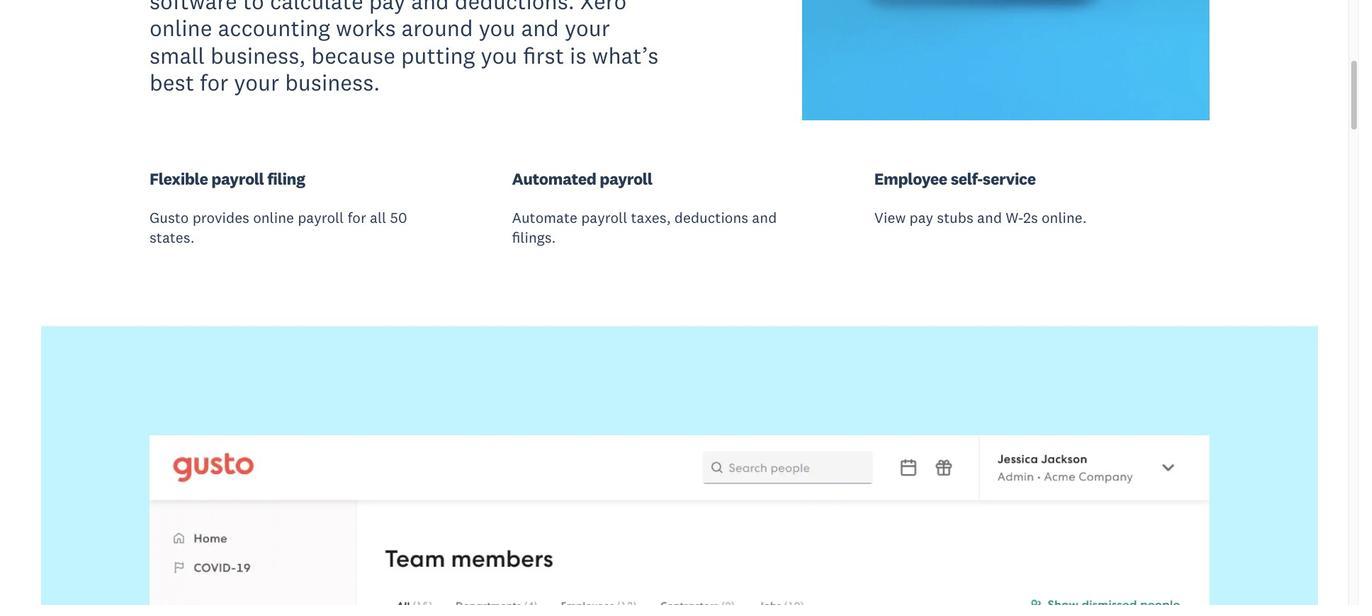 Task type: describe. For each thing, give the bounding box(es) containing it.
and inside automate payroll taxes, deductions and filings.
[[752, 209, 777, 228]]

automated payroll
[[512, 168, 652, 189]]

2 and from the left
[[977, 209, 1002, 228]]

online.
[[1042, 209, 1087, 228]]

filing
[[267, 168, 305, 189]]

payroll for automate
[[581, 209, 627, 228]]

gusto provides online payroll for all 50 states.
[[150, 209, 407, 247]]

2s
[[1023, 209, 1038, 228]]

payroll inside gusto provides online payroll for all 50 states.
[[298, 209, 344, 228]]

stubs
[[937, 209, 974, 228]]

pay
[[910, 209, 934, 228]]

automated
[[512, 168, 596, 189]]

automate payroll taxes, deductions and filings.
[[512, 209, 777, 247]]

payroll for automated
[[600, 168, 652, 189]]

the payroll software displays a list of employees from which to select those to be paid. image
[[802, 0, 1210, 120]]

states.
[[150, 228, 195, 247]]

employee
[[875, 168, 948, 189]]

service
[[983, 168, 1036, 189]]

flexible payroll filing
[[150, 168, 305, 189]]



Task type: locate. For each thing, give the bounding box(es) containing it.
w-
[[1006, 209, 1023, 228]]

0 horizontal spatial and
[[752, 209, 777, 228]]

and
[[752, 209, 777, 228], [977, 209, 1002, 228]]

payroll inside automate payroll taxes, deductions and filings.
[[581, 209, 627, 228]]

view pay stubs and w-2s online.
[[875, 209, 1087, 228]]

payroll
[[211, 168, 264, 189], [600, 168, 652, 189], [298, 209, 344, 228], [581, 209, 627, 228]]

all
[[370, 209, 386, 228]]

view
[[875, 209, 906, 228]]

for
[[348, 209, 366, 228]]

and right deductions
[[752, 209, 777, 228]]

deductions
[[675, 209, 749, 228]]

gusto
[[150, 209, 189, 228]]

self-
[[951, 168, 983, 189]]

payroll down automated payroll
[[581, 209, 627, 228]]

50
[[390, 209, 407, 228]]

1 horizontal spatial and
[[977, 209, 1002, 228]]

taxes,
[[631, 209, 671, 228]]

provides
[[193, 209, 249, 228]]

flexible
[[150, 168, 208, 189]]

payroll up taxes,
[[600, 168, 652, 189]]

employee self-service
[[875, 168, 1036, 189]]

1 and from the left
[[752, 209, 777, 228]]

and left w-
[[977, 209, 1002, 228]]

payroll for flexible
[[211, 168, 264, 189]]

filings.
[[512, 228, 556, 247]]

payroll up provides
[[211, 168, 264, 189]]

payroll left for
[[298, 209, 344, 228]]

online
[[253, 209, 294, 228]]

automate
[[512, 209, 578, 228]]



Task type: vqa. For each thing, say whether or not it's contained in the screenshot.
stubs
yes



